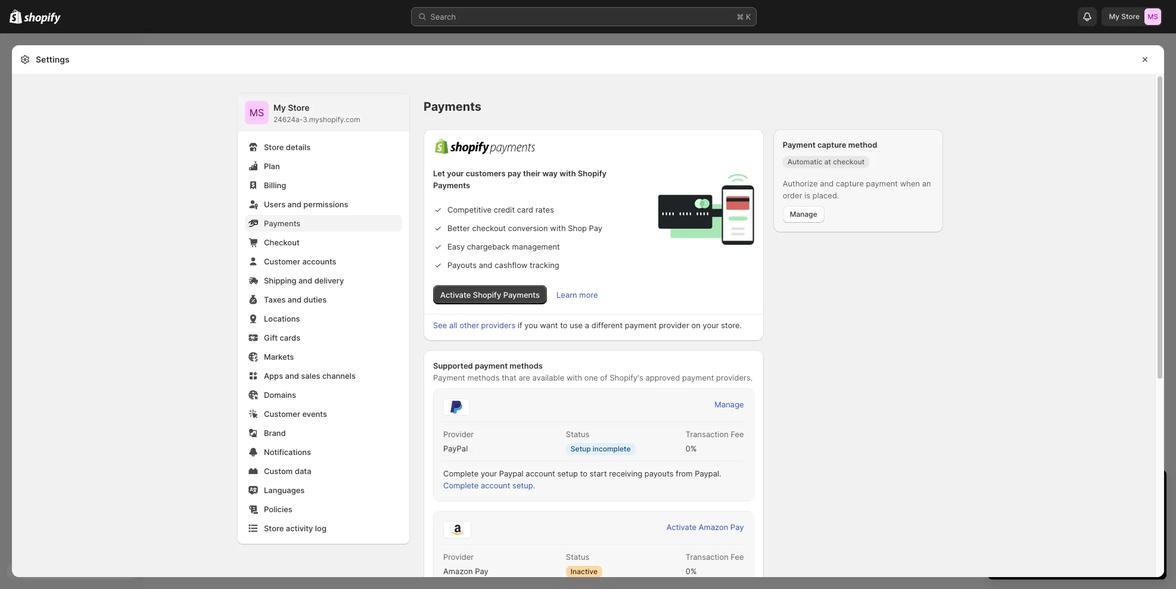 Task type: locate. For each thing, give the bounding box(es) containing it.
settings dialog
[[12, 45, 1165, 590]]

0 vertical spatial transaction
[[686, 430, 729, 439]]

tracking
[[530, 260, 560, 270]]

2 provider from the top
[[443, 553, 474, 562]]

plan link
[[245, 158, 402, 175]]

status up setup
[[566, 430, 590, 439]]

payments up if
[[504, 290, 540, 300]]

more
[[580, 290, 598, 300]]

0 horizontal spatial account
[[481, 481, 511, 491]]

with
[[560, 169, 576, 178], [550, 224, 566, 233], [567, 373, 582, 383]]

2 complete from the top
[[443, 481, 479, 491]]

plan
[[264, 162, 280, 171]]

log
[[315, 524, 327, 534]]

manage down is
[[790, 210, 818, 219]]

0 vertical spatial amazon
[[699, 523, 729, 532]]

payment right approved
[[683, 373, 714, 383]]

placed.
[[813, 191, 840, 200]]

way
[[543, 169, 558, 178]]

amazon down paypal.
[[699, 523, 729, 532]]

let your customers pay their way with shopify payments
[[433, 169, 607, 190]]

amazon inside provider amazon pay
[[443, 567, 473, 576]]

status inside status inactive
[[566, 553, 590, 562]]

customer accounts
[[264, 257, 337, 266]]

0 vertical spatial provider
[[443, 430, 474, 439]]

and down chargeback
[[479, 260, 493, 270]]

payments
[[424, 100, 482, 114], [433, 181, 470, 190], [264, 219, 301, 228], [504, 290, 540, 300]]

0 horizontal spatial payment
[[433, 373, 465, 383]]

1 transaction fee 0% from the top
[[686, 430, 744, 454]]

1 vertical spatial provider
[[443, 553, 474, 562]]

0 horizontal spatial to
[[560, 321, 568, 330]]

1 vertical spatial capture
[[836, 179, 864, 188]]

and right users on the top of the page
[[288, 200, 302, 209]]

manage
[[790, 210, 818, 219], [715, 400, 744, 410]]

payments up checkout
[[264, 219, 301, 228]]

capture up at
[[818, 140, 847, 150]]

3.myshopify.com
[[303, 115, 360, 124]]

account up setup.
[[526, 469, 555, 479]]

complete account setup. link
[[436, 477, 543, 494]]

want
[[540, 321, 558, 330]]

providers
[[481, 321, 516, 330]]

status inside status setup incomplete
[[566, 430, 590, 439]]

2 horizontal spatial your
[[703, 321, 719, 330]]

cashflow
[[495, 260, 528, 270]]

2 horizontal spatial pay
[[731, 523, 744, 532]]

provider down amazon pay icon
[[443, 553, 474, 562]]

shipping
[[264, 276, 297, 286]]

complete
[[443, 469, 479, 479], [443, 481, 479, 491]]

1 horizontal spatial shopify
[[578, 169, 607, 178]]

with left shop
[[550, 224, 566, 233]]

pay
[[508, 169, 521, 178]]

customer down domains
[[264, 410, 300, 419]]

0 vertical spatial account
[[526, 469, 555, 479]]

0 vertical spatial my
[[1110, 12, 1120, 21]]

amazon
[[699, 523, 729, 532], [443, 567, 473, 576]]

checkout up chargeback
[[472, 224, 506, 233]]

capture
[[818, 140, 847, 150], [836, 179, 864, 188]]

1 vertical spatial complete
[[443, 481, 479, 491]]

with right way
[[560, 169, 576, 178]]

and right apps
[[285, 371, 299, 381]]

0 vertical spatial capture
[[818, 140, 847, 150]]

pay inside button
[[731, 523, 744, 532]]

1 horizontal spatial manage
[[790, 210, 818, 219]]

0 vertical spatial customer
[[264, 257, 300, 266]]

0 vertical spatial activate
[[441, 290, 471, 300]]

and right taxes
[[288, 295, 302, 305]]

payment inside authorize and capture payment when an order is placed.
[[866, 179, 898, 188]]

1 vertical spatial transaction
[[686, 553, 729, 562]]

amazon for provider
[[443, 567, 473, 576]]

1 horizontal spatial activate
[[667, 523, 697, 532]]

and inside 'link'
[[299, 276, 313, 286]]

1 vertical spatial status
[[566, 553, 590, 562]]

1 vertical spatial checkout
[[472, 224, 506, 233]]

2 customer from the top
[[264, 410, 300, 419]]

1 horizontal spatial pay
[[589, 224, 603, 233]]

0 horizontal spatial pay
[[475, 567, 489, 576]]

manage down providers.
[[715, 400, 744, 410]]

to
[[560, 321, 568, 330], [580, 469, 588, 479]]

custom data
[[264, 467, 311, 476]]

easy
[[448, 242, 465, 252]]

shopify image
[[24, 12, 61, 24]]

1 0% from the top
[[686, 444, 697, 454]]

conversion
[[508, 224, 548, 233]]

payment up automatic
[[783, 140, 816, 150]]

1 vertical spatial transaction fee 0%
[[686, 553, 744, 576]]

2 transaction fee 0% from the top
[[686, 553, 744, 576]]

my store 24624a-3.myshopify.com
[[274, 103, 360, 124]]

method
[[849, 140, 878, 150]]

1 vertical spatial methods
[[468, 373, 500, 383]]

on
[[692, 321, 701, 330]]

0 vertical spatial checkout
[[833, 157, 865, 166]]

0 vertical spatial fee
[[731, 430, 744, 439]]

your inside let your customers pay their way with shopify payments
[[447, 169, 464, 178]]

domains link
[[245, 387, 402, 404]]

store activity log link
[[245, 520, 402, 537]]

amazon inside button
[[699, 523, 729, 532]]

accounts
[[302, 257, 337, 266]]

checkout right at
[[833, 157, 865, 166]]

cards
[[280, 333, 300, 343]]

payouts
[[448, 260, 477, 270]]

my store image
[[1145, 8, 1162, 25], [245, 101, 269, 125]]

see all other providers link
[[433, 321, 516, 330]]

payments down let
[[433, 181, 470, 190]]

is
[[805, 191, 811, 200]]

transaction fee 0% down activate amazon pay
[[686, 553, 744, 576]]

my store
[[1110, 12, 1140, 21]]

account down paypal at the bottom left of page
[[481, 481, 511, 491]]

my store image right my store
[[1145, 8, 1162, 25]]

1 vertical spatial payment
[[433, 373, 465, 383]]

and for delivery
[[299, 276, 313, 286]]

to left start
[[580, 469, 588, 479]]

2 transaction from the top
[[686, 553, 729, 562]]

your for complete your paypal account setup to start receiving payouts from paypal. complete account setup.
[[481, 469, 497, 479]]

store activity log
[[264, 524, 327, 534]]

1 horizontal spatial your
[[481, 469, 497, 479]]

payment down supported
[[433, 373, 465, 383]]

payment
[[783, 140, 816, 150], [433, 373, 465, 383]]

and for capture
[[820, 179, 834, 188]]

methods left that
[[468, 373, 500, 383]]

2 0% from the top
[[686, 567, 697, 576]]

competitive
[[448, 205, 492, 215]]

with inside supported payment methods payment methods that are available with one of shopify's approved payment providers.
[[567, 373, 582, 383]]

0 vertical spatial my store image
[[1145, 8, 1162, 25]]

shopify
[[578, 169, 607, 178], [473, 290, 501, 300]]

with left one
[[567, 373, 582, 383]]

status inactive
[[566, 553, 598, 576]]

order
[[783, 191, 803, 200]]

markets link
[[245, 349, 402, 365]]

your left paypal at the bottom left of page
[[481, 469, 497, 479]]

2 status from the top
[[566, 553, 590, 562]]

0 horizontal spatial activate
[[441, 290, 471, 300]]

0 vertical spatial your
[[447, 169, 464, 178]]

1 vertical spatial your
[[703, 321, 719, 330]]

1 horizontal spatial payment
[[783, 140, 816, 150]]

1 vertical spatial manage
[[715, 400, 744, 410]]

1 status from the top
[[566, 430, 590, 439]]

0 horizontal spatial checkout
[[472, 224, 506, 233]]

1 vertical spatial my store image
[[245, 101, 269, 125]]

your right let
[[447, 169, 464, 178]]

that
[[502, 373, 517, 383]]

1 provider from the top
[[443, 430, 474, 439]]

chargeback
[[467, 242, 510, 252]]

1 fee from the top
[[731, 430, 744, 439]]

learn more
[[557, 290, 598, 300]]

shipping and delivery link
[[245, 272, 402, 289]]

my inside my store 24624a-3.myshopify.com
[[274, 103, 286, 113]]

your right the on
[[703, 321, 719, 330]]

domains
[[264, 390, 296, 400]]

methods up are
[[510, 361, 543, 371]]

use
[[570, 321, 583, 330]]

0 vertical spatial transaction fee 0%
[[686, 430, 744, 454]]

1 horizontal spatial account
[[526, 469, 555, 479]]

customer down checkout
[[264, 257, 300, 266]]

inactive
[[571, 567, 598, 576]]

their
[[523, 169, 541, 178]]

1 vertical spatial fee
[[731, 553, 744, 562]]

0 vertical spatial methods
[[510, 361, 543, 371]]

transaction for provider amazon pay
[[686, 553, 729, 562]]

status setup incomplete
[[566, 430, 631, 454]]

one
[[585, 373, 598, 383]]

are
[[519, 373, 530, 383]]

status up inactive
[[566, 553, 590, 562]]

2 vertical spatial your
[[481, 469, 497, 479]]

0 horizontal spatial shopify
[[473, 290, 501, 300]]

manage inside button
[[790, 210, 818, 219]]

fee down manage link
[[731, 430, 744, 439]]

your
[[447, 169, 464, 178], [703, 321, 719, 330], [481, 469, 497, 479]]

transaction fee 0% for provider paypal
[[686, 430, 744, 454]]

from
[[676, 469, 693, 479]]

1 vertical spatial account
[[481, 481, 511, 491]]

0 horizontal spatial my
[[274, 103, 286, 113]]

manage for manage link
[[715, 400, 744, 410]]

1 vertical spatial amazon
[[443, 567, 473, 576]]

shopify payments image
[[433, 139, 537, 155]]

0 vertical spatial with
[[560, 169, 576, 178]]

provider up paypal
[[443, 430, 474, 439]]

1 vertical spatial my
[[274, 103, 286, 113]]

and down 'customer accounts'
[[299, 276, 313, 286]]

to left "use"
[[560, 321, 568, 330]]

provider for paypal
[[443, 430, 474, 439]]

1 horizontal spatial amazon
[[699, 523, 729, 532]]

to inside "complete your paypal account setup to start receiving payouts from paypal. complete account setup."
[[580, 469, 588, 479]]

shopify inside button
[[473, 290, 501, 300]]

2 fee from the top
[[731, 553, 744, 562]]

with inside let your customers pay their way with shopify payments
[[560, 169, 576, 178]]

1 vertical spatial to
[[580, 469, 588, 479]]

pay for provider amazon pay
[[475, 567, 489, 576]]

transaction fee 0% for provider amazon pay
[[686, 553, 744, 576]]

provider for amazon
[[443, 553, 474, 562]]

sales
[[301, 371, 320, 381]]

activate up all
[[441, 290, 471, 300]]

transaction fee 0%
[[686, 430, 744, 454], [686, 553, 744, 576]]

providers.
[[717, 373, 753, 383]]

0 vertical spatial complete
[[443, 469, 479, 479]]

dialog
[[1170, 45, 1177, 578]]

0 vertical spatial manage
[[790, 210, 818, 219]]

2 vertical spatial pay
[[475, 567, 489, 576]]

1 horizontal spatial to
[[580, 469, 588, 479]]

0% down activate amazon pay
[[686, 567, 697, 576]]

and up placed.
[[820, 179, 834, 188]]

0 horizontal spatial amazon
[[443, 567, 473, 576]]

other
[[460, 321, 479, 330]]

0 horizontal spatial your
[[447, 169, 464, 178]]

capture up placed.
[[836, 179, 864, 188]]

store details
[[264, 142, 311, 152]]

shopify up providers
[[473, 290, 501, 300]]

store inside my store 24624a-3.myshopify.com
[[288, 103, 310, 113]]

your inside "complete your paypal account setup to start receiving payouts from paypal. complete account setup."
[[481, 469, 497, 479]]

2 vertical spatial with
[[567, 373, 582, 383]]

24624a-
[[274, 115, 303, 124]]

0 horizontal spatial methods
[[468, 373, 500, 383]]

status for provider paypal
[[566, 430, 590, 439]]

provider inside provider amazon pay
[[443, 553, 474, 562]]

0 vertical spatial shopify
[[578, 169, 607, 178]]

shopify inside let your customers pay their way with shopify payments
[[578, 169, 607, 178]]

let
[[433, 169, 445, 178]]

1 vertical spatial customer
[[264, 410, 300, 419]]

payments up shopify payments image
[[424, 100, 482, 114]]

gift
[[264, 333, 278, 343]]

at
[[825, 157, 832, 166]]

management
[[512, 242, 560, 252]]

better checkout conversion with shop pay
[[448, 224, 603, 233]]

1 customer from the top
[[264, 257, 300, 266]]

0% up from at the right
[[686, 444, 697, 454]]

1 transaction from the top
[[686, 430, 729, 439]]

0 vertical spatial 0%
[[686, 444, 697, 454]]

1 horizontal spatial my
[[1110, 12, 1120, 21]]

amazon down amazon pay icon
[[443, 567, 473, 576]]

paypal.
[[695, 469, 722, 479]]

fee down activate amazon pay
[[731, 553, 744, 562]]

0 horizontal spatial manage
[[715, 400, 744, 410]]

transaction down manage link
[[686, 430, 729, 439]]

my
[[1110, 12, 1120, 21], [274, 103, 286, 113]]

customer for customer accounts
[[264, 257, 300, 266]]

1 vertical spatial shopify
[[473, 290, 501, 300]]

activate for activate shopify payments
[[441, 290, 471, 300]]

and for sales
[[285, 371, 299, 381]]

my store image left 24624a-
[[245, 101, 269, 125]]

shopify right way
[[578, 169, 607, 178]]

1 vertical spatial activate
[[667, 523, 697, 532]]

1 vertical spatial pay
[[731, 523, 744, 532]]

provider
[[443, 430, 474, 439], [443, 553, 474, 562]]

customer events link
[[245, 406, 402, 423]]

notifications link
[[245, 444, 402, 461]]

and for permissions
[[288, 200, 302, 209]]

fee
[[731, 430, 744, 439], [731, 553, 744, 562]]

gift cards
[[264, 333, 300, 343]]

0 vertical spatial status
[[566, 430, 590, 439]]

activate down from at the right
[[667, 523, 697, 532]]

1 vertical spatial 0%
[[686, 567, 697, 576]]

amazon for activate
[[699, 523, 729, 532]]

pay inside provider amazon pay
[[475, 567, 489, 576]]

checkout
[[833, 157, 865, 166], [472, 224, 506, 233]]

0% for provider paypal
[[686, 444, 697, 454]]

and inside authorize and capture payment when an order is placed.
[[820, 179, 834, 188]]

transaction down activate amazon pay
[[686, 553, 729, 562]]

0 horizontal spatial my store image
[[245, 101, 269, 125]]

transaction fee 0% up paypal.
[[686, 430, 744, 454]]

provider
[[659, 321, 690, 330]]

payment left when
[[866, 179, 898, 188]]



Task type: vqa. For each thing, say whether or not it's contained in the screenshot.
top trial
no



Task type: describe. For each thing, give the bounding box(es) containing it.
payment inside supported payment methods payment methods that are available with one of shopify's approved payment providers.
[[433, 373, 465, 383]]

payments inside button
[[504, 290, 540, 300]]

my store image inside shop settings menu element
[[245, 101, 269, 125]]

payments link
[[245, 215, 402, 232]]

and for duties
[[288, 295, 302, 305]]

manage for manage button
[[790, 210, 818, 219]]

shop
[[568, 224, 587, 233]]

1 complete from the top
[[443, 469, 479, 479]]

brand link
[[245, 425, 402, 442]]

your trial just started element
[[988, 501, 1167, 580]]

1 horizontal spatial my store image
[[1145, 8, 1162, 25]]

activate for activate amazon pay
[[667, 523, 697, 532]]

details
[[286, 142, 311, 152]]

amazon pay image
[[443, 522, 472, 539]]

1 horizontal spatial methods
[[510, 361, 543, 371]]

notifications
[[264, 448, 311, 457]]

taxes and duties link
[[245, 291, 402, 308]]

paypal
[[443, 444, 468, 454]]

billing
[[264, 181, 286, 190]]

pay for activate amazon pay
[[731, 523, 744, 532]]

users and permissions link
[[245, 196, 402, 213]]

payouts
[[645, 469, 674, 479]]

learn more link
[[557, 290, 598, 300]]

markets
[[264, 352, 294, 362]]

automatic
[[788, 157, 823, 166]]

delivery
[[315, 276, 344, 286]]

shopify's
[[610, 373, 644, 383]]

paypal express image
[[443, 399, 470, 416]]

customer for customer events
[[264, 410, 300, 419]]

store.
[[721, 321, 742, 330]]

ms button
[[245, 101, 269, 125]]

see all other providers if you want to use a different payment provider on your store.
[[433, 321, 742, 330]]

incomplete
[[593, 445, 631, 454]]

customer events
[[264, 410, 327, 419]]

0 vertical spatial pay
[[589, 224, 603, 233]]

payouts and cashflow tracking
[[448, 260, 560, 270]]

complete your paypal account setup to start receiving payouts from paypal. complete account setup.
[[443, 469, 722, 491]]

and for cashflow
[[479, 260, 493, 270]]

0 vertical spatial payment
[[783, 140, 816, 150]]

store details link
[[245, 139, 402, 156]]

permissions
[[304, 200, 348, 209]]

brand
[[264, 429, 286, 438]]

duties
[[304, 295, 327, 305]]

fee for provider amazon pay
[[731, 553, 744, 562]]

better
[[448, 224, 470, 233]]

data
[[295, 467, 311, 476]]

setup.
[[513, 481, 535, 491]]

users
[[264, 200, 286, 209]]

checkout
[[264, 238, 300, 247]]

different
[[592, 321, 623, 330]]

settings
[[36, 54, 70, 64]]

you
[[525, 321, 538, 330]]

my for my store 24624a-3.myshopify.com
[[274, 103, 286, 113]]

1 horizontal spatial checkout
[[833, 157, 865, 166]]

activate amazon pay
[[667, 523, 744, 532]]

search
[[431, 12, 456, 21]]

shop settings menu element
[[238, 94, 410, 544]]

status for provider amazon pay
[[566, 553, 590, 562]]

0% for provider amazon pay
[[686, 567, 697, 576]]

supported
[[433, 361, 473, 371]]

approved
[[646, 373, 680, 383]]

my for my store
[[1110, 12, 1120, 21]]

supported payment methods payment methods that are available with one of shopify's approved payment providers.
[[433, 361, 753, 383]]

learn
[[557, 290, 577, 300]]

activity
[[286, 524, 313, 534]]

fee for provider paypal
[[731, 430, 744, 439]]

automatic at checkout
[[788, 157, 865, 166]]

apps
[[264, 371, 283, 381]]

all
[[450, 321, 458, 330]]

apps and sales channels
[[264, 371, 356, 381]]

custom
[[264, 467, 293, 476]]

locations
[[264, 314, 300, 324]]

channels
[[322, 371, 356, 381]]

policies link
[[245, 501, 402, 518]]

policies
[[264, 505, 293, 514]]

transaction for provider paypal
[[686, 430, 729, 439]]

provider amazon pay
[[443, 553, 489, 576]]

see
[[433, 321, 447, 330]]

1 vertical spatial with
[[550, 224, 566, 233]]

shopify image
[[10, 9, 22, 24]]

payment up that
[[475, 361, 508, 371]]

capture inside authorize and capture payment when an order is placed.
[[836, 179, 864, 188]]

taxes and duties
[[264, 295, 327, 305]]

apps and sales channels link
[[245, 368, 402, 384]]

an
[[923, 179, 932, 188]]

rates
[[536, 205, 554, 215]]

payment capture method
[[783, 140, 878, 150]]

payment left provider
[[625, 321, 657, 330]]

payments inside shop settings menu element
[[264, 219, 301, 228]]

activate amazon pay button
[[660, 519, 751, 536]]

k
[[746, 12, 751, 21]]

⌘ k
[[737, 12, 751, 21]]

taxes
[[264, 295, 286, 305]]

when
[[901, 179, 920, 188]]

payments inside let your customers pay their way with shopify payments
[[433, 181, 470, 190]]

start
[[590, 469, 607, 479]]

of
[[600, 373, 608, 383]]

events
[[302, 410, 327, 419]]

manage link
[[708, 396, 751, 413]]

your for let your customers pay their way with shopify payments
[[447, 169, 464, 178]]

0 vertical spatial to
[[560, 321, 568, 330]]

authorize and capture payment when an order is placed.
[[783, 179, 932, 200]]



